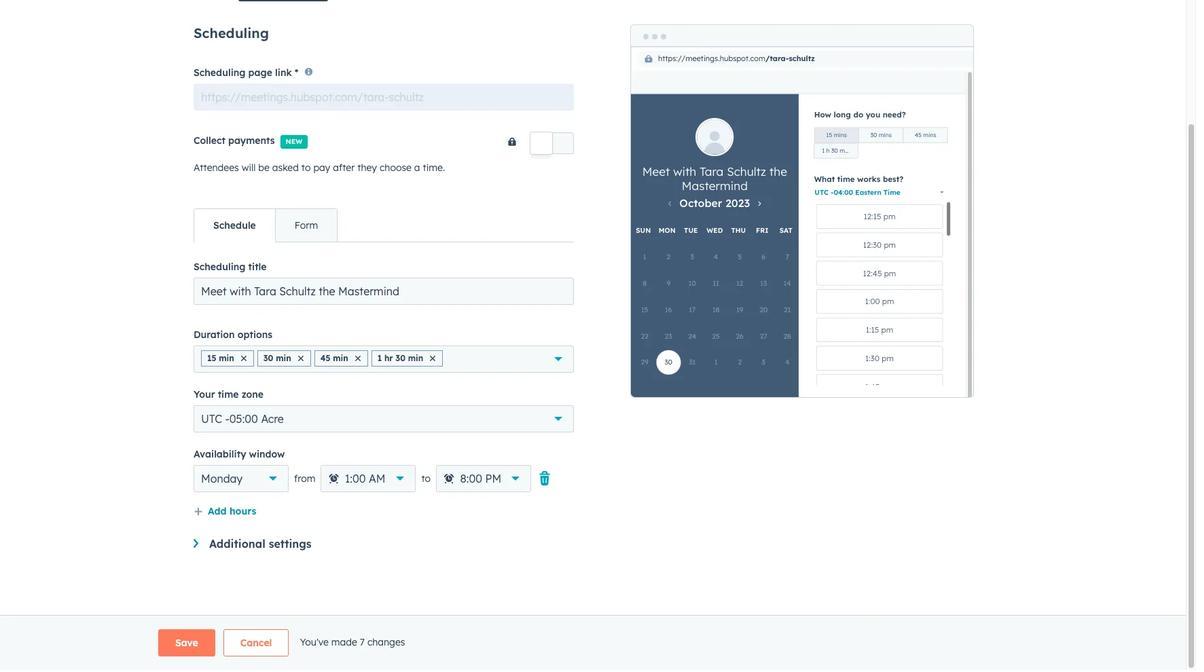 Task type: vqa. For each thing, say whether or not it's contained in the screenshot.
'unpublished changes'
no



Task type: describe. For each thing, give the bounding box(es) containing it.
you've made 7 changes
[[300, 637, 405, 649]]

be
[[258, 162, 270, 174]]

tab list containing schedule
[[194, 208, 338, 242]]

your time zone
[[194, 389, 264, 401]]

save button
[[158, 630, 215, 657]]

utc -05:00 acre button
[[194, 406, 574, 433]]

8:00
[[460, 472, 483, 486]]

page section element
[[126, 630, 1061, 657]]

to inside 'tab panel'
[[422, 473, 431, 485]]

collect payments
[[194, 134, 275, 147]]

duration
[[194, 329, 235, 341]]

asked
[[272, 162, 299, 174]]

they
[[358, 162, 377, 174]]

you've
[[300, 637, 329, 649]]

page
[[248, 66, 273, 79]]

30 min
[[264, 353, 291, 363]]

1:00 am
[[345, 472, 386, 486]]

title
[[248, 261, 267, 273]]

monday button
[[194, 465, 289, 493]]

options
[[238, 329, 273, 341]]

scheduling for scheduling page link
[[194, 66, 246, 79]]

2 30 from the left
[[396, 353, 406, 363]]

attendees will be asked to pay after they choose a time.
[[194, 162, 445, 174]]

a
[[414, 162, 420, 174]]

Scheduling title text field
[[194, 278, 574, 305]]

collect
[[194, 134, 226, 147]]

new
[[286, 137, 303, 146]]

8:00 pm
[[460, 472, 502, 486]]

0 horizontal spatial to
[[302, 162, 311, 174]]

1:00 am button
[[321, 465, 416, 493]]

form link
[[275, 209, 337, 242]]

4 min from the left
[[408, 353, 424, 363]]

monday
[[201, 472, 243, 486]]

link
[[275, 66, 292, 79]]

window
[[249, 448, 285, 461]]

1
[[378, 353, 382, 363]]

05:00
[[230, 412, 258, 426]]

45 min
[[321, 353, 348, 363]]

close image for 1 hr 30 min
[[430, 356, 436, 361]]

scheduling for scheduling title
[[194, 261, 246, 273]]

time.
[[423, 162, 445, 174]]

additional settings button
[[194, 537, 574, 551]]

1:00
[[345, 472, 366, 486]]

15
[[207, 353, 216, 363]]

close image
[[241, 356, 247, 361]]

schedule
[[213, 219, 256, 232]]

cancel button
[[223, 630, 289, 657]]

tab panel containing utc -05:00 acre
[[194, 242, 574, 573]]

availability
[[194, 448, 246, 461]]

hr
[[385, 353, 393, 363]]

schedule link
[[194, 209, 275, 242]]

min for 45 min
[[333, 353, 348, 363]]

close image for 30 min
[[298, 356, 304, 361]]

utc -05:00 acre
[[201, 412, 284, 426]]

changes
[[368, 637, 405, 649]]

add hours
[[208, 505, 256, 518]]

choose
[[380, 162, 412, 174]]

time
[[218, 389, 239, 401]]

pay
[[314, 162, 330, 174]]



Task type: locate. For each thing, give the bounding box(es) containing it.
your
[[194, 389, 215, 401]]

close image right the 1 hr 30 min
[[430, 356, 436, 361]]

1 scheduling from the top
[[194, 25, 269, 42]]

tab panel
[[194, 242, 574, 573]]

cancel
[[240, 637, 272, 650]]

scheduling left the title
[[194, 261, 246, 273]]

tab list
[[194, 208, 338, 242]]

8:00 pm button
[[436, 465, 532, 493]]

additional
[[209, 537, 266, 551]]

min for 30 min
[[276, 353, 291, 363]]

3 scheduling from the top
[[194, 261, 246, 273]]

1 horizontal spatial close image
[[355, 356, 361, 361]]

0 horizontal spatial close image
[[298, 356, 304, 361]]

1 vertical spatial scheduling
[[194, 66, 246, 79]]

to left the 8:00
[[422, 473, 431, 485]]

scheduling up the scheduling page link
[[194, 25, 269, 42]]

save
[[175, 637, 198, 650]]

0 vertical spatial to
[[302, 162, 311, 174]]

scheduling for scheduling
[[194, 25, 269, 42]]

7
[[360, 637, 365, 649]]

close image for 45 min
[[355, 356, 361, 361]]

after
[[333, 162, 355, 174]]

2 horizontal spatial close image
[[430, 356, 436, 361]]

-
[[225, 412, 230, 426]]

30 right hr
[[396, 353, 406, 363]]

payments
[[228, 134, 275, 147]]

made
[[332, 637, 357, 649]]

hours
[[230, 505, 256, 518]]

pm
[[486, 472, 502, 486]]

1 close image from the left
[[298, 356, 304, 361]]

45
[[321, 353, 331, 363]]

will
[[242, 162, 256, 174]]

1 horizontal spatial to
[[422, 473, 431, 485]]

1 vertical spatial to
[[422, 473, 431, 485]]

close image left "1"
[[355, 356, 361, 361]]

to
[[302, 162, 311, 174], [422, 473, 431, 485]]

0 vertical spatial scheduling
[[194, 25, 269, 42]]

zone
[[242, 389, 264, 401]]

close image
[[298, 356, 304, 361], [355, 356, 361, 361], [430, 356, 436, 361]]

30 right close icon on the bottom left of page
[[264, 353, 274, 363]]

from
[[294, 473, 316, 485]]

min right 15
[[219, 353, 234, 363]]

settings
[[269, 537, 312, 551]]

attendees
[[194, 162, 239, 174]]

add
[[208, 505, 227, 518]]

1 horizontal spatial 30
[[396, 353, 406, 363]]

None text field
[[194, 83, 574, 111]]

additional settings
[[209, 537, 312, 551]]

scheduling page link
[[194, 66, 292, 79]]

min right 45
[[333, 353, 348, 363]]

utc
[[201, 412, 222, 426]]

close image right 30 min
[[298, 356, 304, 361]]

min right close icon on the bottom left of page
[[276, 353, 291, 363]]

2 close image from the left
[[355, 356, 361, 361]]

acre
[[261, 412, 284, 426]]

scheduling title
[[194, 261, 267, 273]]

form
[[295, 219, 318, 232]]

duration options
[[194, 329, 273, 341]]

2 scheduling from the top
[[194, 66, 246, 79]]

navigation
[[158, 0, 1028, 0]]

add hours button
[[194, 503, 256, 521]]

2 vertical spatial scheduling
[[194, 261, 246, 273]]

3 close image from the left
[[430, 356, 436, 361]]

min right hr
[[408, 353, 424, 363]]

15 min
[[207, 353, 234, 363]]

to left pay
[[302, 162, 311, 174]]

2 min from the left
[[276, 353, 291, 363]]

1 30 from the left
[[264, 353, 274, 363]]

availability window
[[194, 448, 285, 461]]

scheduling left page
[[194, 66, 246, 79]]

caret image
[[194, 539, 198, 548]]

1 min from the left
[[219, 353, 234, 363]]

min
[[219, 353, 234, 363], [276, 353, 291, 363], [333, 353, 348, 363], [408, 353, 424, 363]]

30
[[264, 353, 274, 363], [396, 353, 406, 363]]

scheduling
[[194, 25, 269, 42], [194, 66, 246, 79], [194, 261, 246, 273]]

am
[[369, 472, 386, 486]]

min for 15 min
[[219, 353, 234, 363]]

0 horizontal spatial 30
[[264, 353, 274, 363]]

1 hr 30 min
[[378, 353, 424, 363]]

3 min from the left
[[333, 353, 348, 363]]



